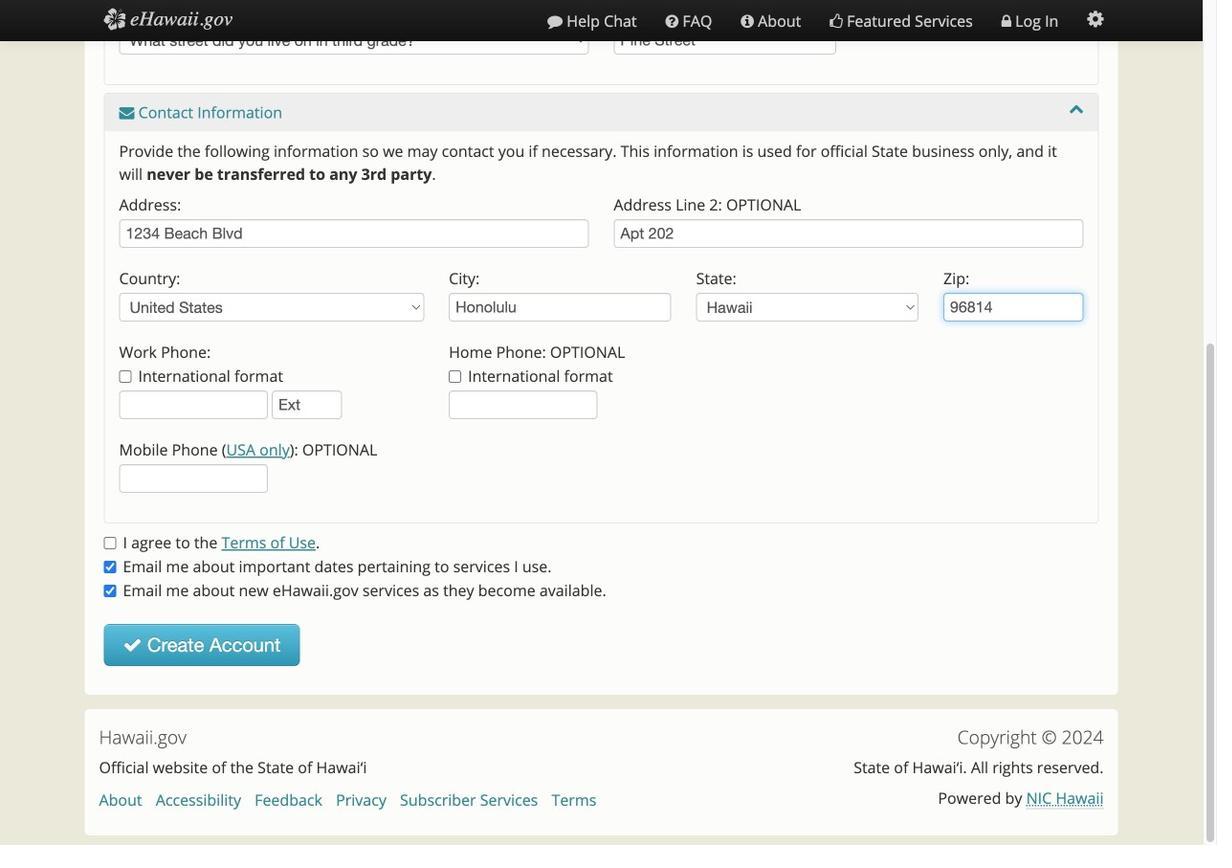 Task type: locate. For each thing, give the bounding box(es) containing it.
info sign image
[[741, 14, 754, 29]]

None checkbox
[[119, 370, 132, 383], [104, 537, 116, 549], [119, 370, 132, 383], [104, 537, 116, 549]]

thumbs up image
[[830, 14, 843, 29]]

main content
[[85, 0, 1119, 695]]

frequently ask questions image
[[666, 14, 679, 29]]

None checkbox
[[449, 370, 462, 383], [104, 561, 116, 573], [104, 585, 116, 597], [449, 370, 462, 383], [104, 561, 116, 573], [104, 585, 116, 597]]

None text field
[[614, 26, 837, 55], [119, 219, 589, 248], [614, 219, 1084, 248], [449, 293, 672, 322], [944, 293, 1084, 322], [614, 26, 837, 55], [119, 219, 589, 248], [614, 219, 1084, 248], [449, 293, 672, 322], [944, 293, 1084, 322]]

None telephone field
[[449, 391, 598, 419], [119, 464, 268, 493], [449, 391, 598, 419], [119, 464, 268, 493]]

cog image
[[1088, 10, 1104, 29]]

chevron up image
[[1070, 102, 1084, 117]]

None telephone field
[[119, 391, 268, 419]]



Task type: describe. For each thing, give the bounding box(es) containing it.
Ext telephone field
[[272, 391, 342, 419]]

ok image
[[123, 636, 142, 655]]

chat image
[[548, 14, 563, 29]]

envelope alt image
[[119, 105, 135, 121]]

lock image
[[1002, 14, 1012, 29]]



